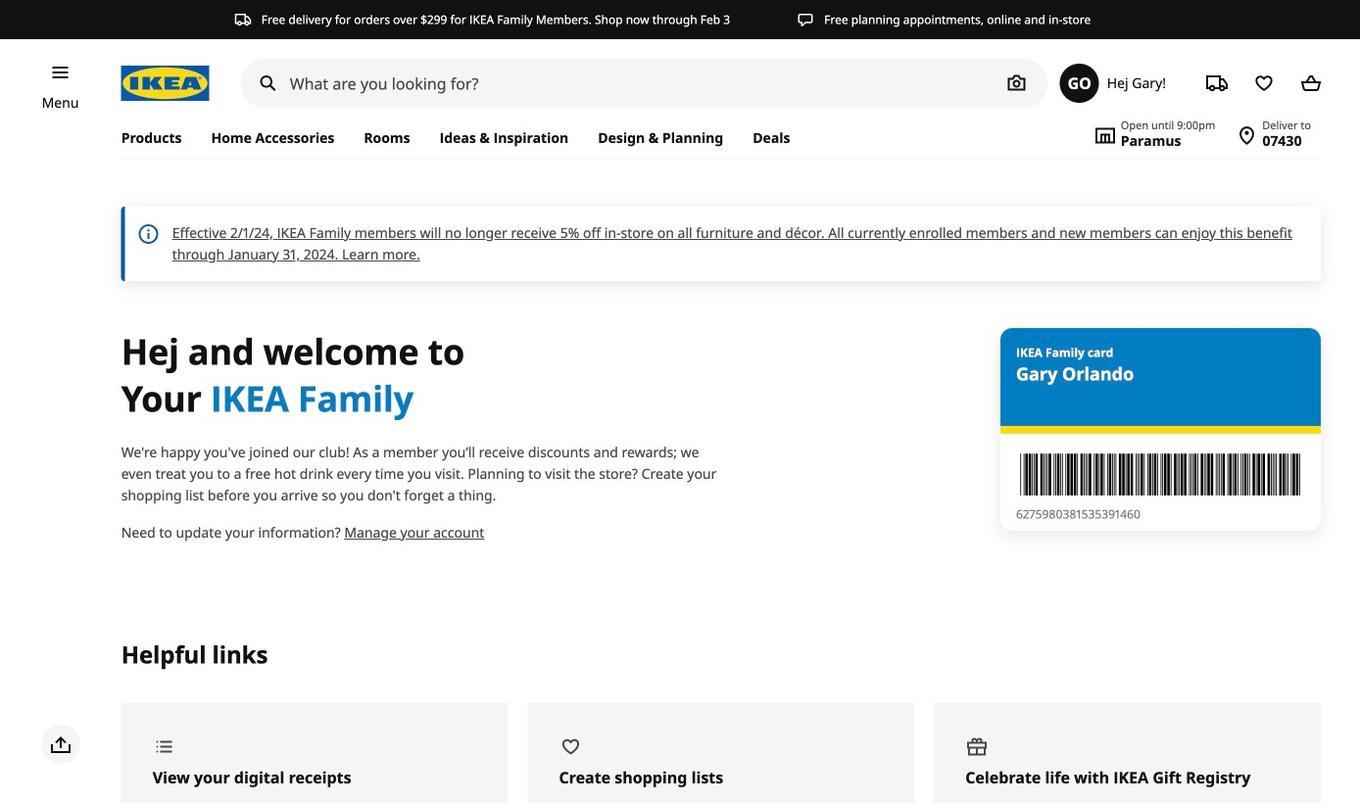 Task type: locate. For each thing, give the bounding box(es) containing it.
ikea logotype, go to start page image
[[121, 66, 210, 101]]

Search by product text field
[[241, 59, 1049, 108]]

None search field
[[241, 59, 1049, 108]]

ikea family barcode for scanning image
[[1017, 450, 1306, 500], [1021, 454, 1301, 496]]



Task type: describe. For each thing, give the bounding box(es) containing it.
ikea family card section
[[1001, 328, 1322, 532]]



Task type: vqa. For each thing, say whether or not it's contained in the screenshot.
other
no



